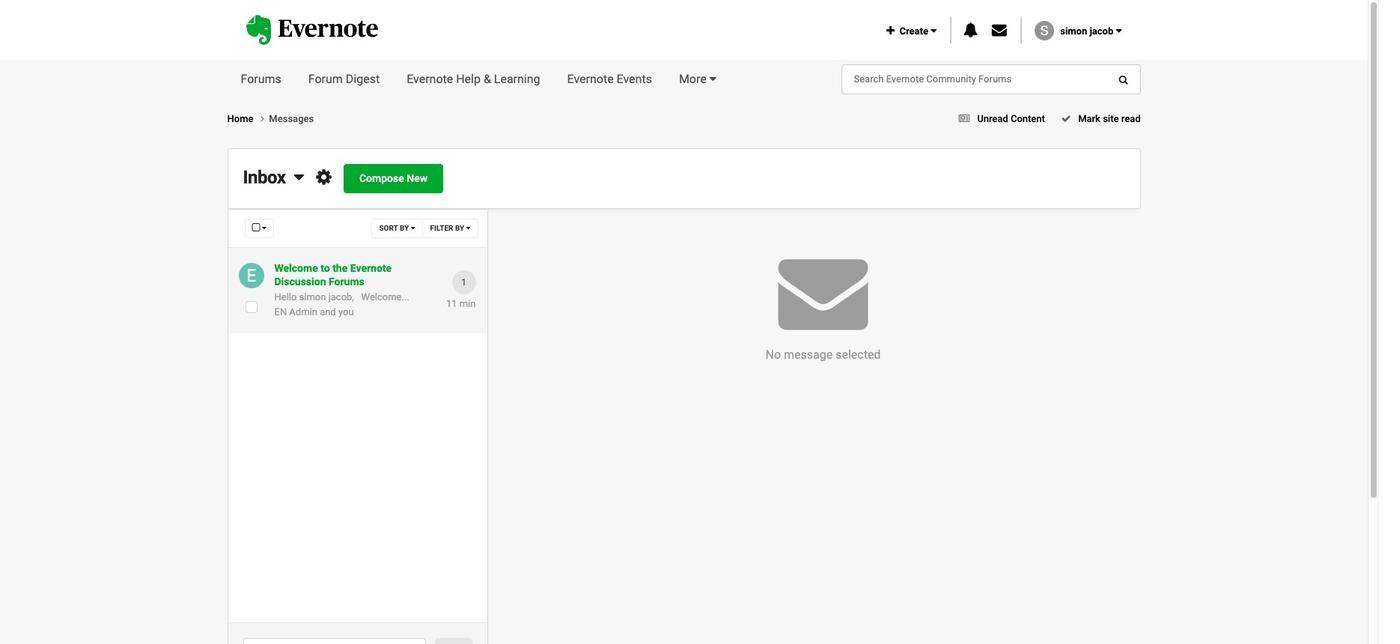 Task type: vqa. For each thing, say whether or not it's contained in the screenshot.
Archives to the left
no



Task type: describe. For each thing, give the bounding box(es) containing it.
hello
[[275, 292, 297, 303]]

welcome to the evernote discussion forums link
[[275, 262, 420, 289]]

help
[[456, 72, 481, 86]]

mark site read
[[1076, 113, 1141, 124]]

events
[[617, 72, 652, 86]]

more
[[679, 72, 707, 86]]

compose new link
[[344, 164, 444, 193]]

angle right image
[[261, 114, 264, 124]]

evernote inside welcome to the evernote discussion forums hello simon jacob,                 welcome... en admin and you
[[350, 262, 392, 274]]

forum
[[308, 72, 343, 86]]

Search messages in this folder... text field
[[243, 638, 426, 644]]

simon jacob image
[[1035, 21, 1055, 40]]

simon inside welcome to the evernote discussion forums hello simon jacob,                 welcome... en admin and you
[[299, 292, 326, 303]]

11
[[446, 298, 457, 309]]

0 vertical spatial simon
[[1061, 25, 1088, 37]]

caret down image right square o icon
[[262, 224, 266, 232]]

inbox
[[243, 167, 286, 188]]

jacob,
[[329, 292, 354, 303]]

messages
[[269, 113, 314, 124]]

filter by link
[[422, 219, 478, 238]]

inbox link
[[243, 167, 304, 188]]

caret down image for sort by
[[411, 224, 415, 232]]

message
[[784, 348, 833, 362]]

en admin image
[[239, 263, 264, 288]]

jacob
[[1090, 25, 1114, 37]]

evernote user forum image
[[246, 15, 378, 45]]

filter by
[[430, 224, 467, 232]]

sort by
[[379, 224, 411, 232]]

simon jacob link
[[1061, 25, 1123, 37]]

unread
[[978, 113, 1009, 124]]

by for filter
[[455, 224, 465, 232]]

selected
[[836, 348, 881, 362]]

&
[[484, 72, 491, 86]]

create
[[895, 25, 931, 37]]

plus image
[[887, 25, 895, 36]]

caret down image for more
[[710, 73, 717, 85]]

forums inside welcome to the evernote discussion forums hello simon jacob,                 welcome... en admin and you
[[329, 276, 365, 288]]

unread content
[[978, 113, 1046, 124]]

cog image
[[316, 168, 331, 186]]

caret down image inside filter by link
[[467, 224, 471, 232]]

0 vertical spatial forums
[[241, 72, 282, 86]]

caret down image inside inbox 'link'
[[294, 168, 304, 186]]

min
[[460, 298, 476, 309]]

evernote help & learning
[[407, 72, 541, 86]]

digest
[[346, 72, 380, 86]]

check image
[[1062, 114, 1072, 124]]

read
[[1122, 113, 1141, 124]]

messages image
[[992, 23, 1007, 38]]

messages link
[[269, 113, 314, 124]]

1
[[462, 277, 467, 288]]

evernote help & learning link
[[393, 60, 554, 99]]

11 min
[[446, 298, 476, 309]]

evernote for evernote help & learning
[[407, 72, 453, 86]]

the
[[333, 262, 348, 274]]

new
[[407, 173, 428, 184]]



Task type: locate. For each thing, give the bounding box(es) containing it.
1 vertical spatial caret down image
[[294, 168, 304, 186]]

forums up angle right icon
[[241, 72, 282, 86]]

caret down image inside sort by link
[[411, 224, 415, 232]]

admin
[[289, 306, 318, 317]]

evernote
[[407, 72, 453, 86], [567, 72, 614, 86], [350, 262, 392, 274]]

evernote left events
[[567, 72, 614, 86]]

caret down image right more at the top of page
[[710, 73, 717, 85]]

compose
[[360, 173, 404, 184]]

simon left the "jacob"
[[1061, 25, 1088, 37]]

compose new
[[360, 173, 428, 184]]

1 vertical spatial forums
[[329, 276, 365, 288]]

caret down image left cog icon at the left
[[294, 168, 304, 186]]

0 horizontal spatial forums
[[241, 72, 282, 86]]

caret down image right filter
[[467, 224, 471, 232]]

more link
[[666, 60, 730, 99]]

1 horizontal spatial evernote
[[407, 72, 453, 86]]

mark site read link
[[1057, 113, 1141, 124]]

sort
[[379, 224, 398, 232]]

2 by from the left
[[455, 224, 465, 232]]

forums
[[241, 72, 282, 86], [329, 276, 365, 288]]

no message selected
[[766, 348, 881, 362]]

welcome...
[[361, 292, 410, 303]]

learning
[[494, 72, 541, 86]]

create link
[[887, 25, 937, 37]]

evernote right the
[[350, 262, 392, 274]]

0 horizontal spatial caret down image
[[294, 168, 304, 186]]

None checkbox
[[245, 301, 257, 313]]

by inside filter by link
[[455, 224, 465, 232]]

you
[[339, 306, 354, 317]]

caret down image inside 'simon jacob' link
[[1117, 25, 1123, 36]]

evernote events
[[567, 72, 652, 86]]

simon
[[1061, 25, 1088, 37], [299, 292, 326, 303]]

welcome to the evernote discussion forums hello simon jacob,                 welcome... en admin and you
[[275, 262, 410, 317]]

square o image
[[252, 223, 260, 233]]

1 horizontal spatial by
[[455, 224, 465, 232]]

newspaper o image
[[959, 114, 970, 124]]

home
[[227, 113, 256, 124]]

forum digest
[[308, 72, 380, 86]]

caret down image
[[931, 25, 937, 36], [1117, 25, 1123, 36], [262, 224, 266, 232], [467, 224, 471, 232]]

caret down image
[[710, 73, 717, 85], [294, 168, 304, 186], [411, 224, 415, 232]]

by right filter
[[455, 224, 465, 232]]

home link
[[227, 112, 269, 126]]

2 horizontal spatial caret down image
[[710, 73, 717, 85]]

caret down image inside more link
[[710, 73, 717, 85]]

Search search field
[[842, 65, 1033, 94]]

sort by link
[[372, 219, 423, 238]]

evernote inside evernote help & learning link
[[407, 72, 453, 86]]

0 horizontal spatial by
[[400, 224, 409, 232]]

caret down image right the "jacob"
[[1117, 25, 1123, 36]]

0 vertical spatial caret down image
[[710, 73, 717, 85]]

en
[[275, 306, 287, 317]]

evernote left help
[[407, 72, 453, 86]]

forums down the
[[329, 276, 365, 288]]

1 horizontal spatial forums
[[329, 276, 365, 288]]

1 vertical spatial simon
[[299, 292, 326, 303]]

by for sort
[[400, 224, 409, 232]]

filter
[[430, 224, 454, 232]]

by inside sort by link
[[400, 224, 409, 232]]

forum digest link
[[295, 60, 393, 99]]

by
[[400, 224, 409, 232], [455, 224, 465, 232]]

1 by from the left
[[400, 224, 409, 232]]

by right sort on the top
[[400, 224, 409, 232]]

simon jacob
[[1061, 25, 1117, 37]]

to
[[321, 262, 330, 274]]

mark
[[1079, 113, 1101, 124]]

0 horizontal spatial evernote
[[350, 262, 392, 274]]

discussion
[[275, 276, 326, 288]]

notifications image
[[964, 23, 979, 38]]

search image
[[1120, 75, 1129, 84]]

and
[[320, 306, 336, 317]]

content
[[1011, 113, 1046, 124]]

site
[[1104, 113, 1120, 124]]

simon up 'admin'
[[299, 292, 326, 303]]

evernote events link
[[554, 60, 666, 99]]

evernote inside evernote events link
[[567, 72, 614, 86]]

unread content link
[[954, 113, 1046, 124]]

0 horizontal spatial simon
[[299, 292, 326, 303]]

caret down image left notifications image at the top right of the page
[[931, 25, 937, 36]]

2 horizontal spatial evernote
[[567, 72, 614, 86]]

2 vertical spatial caret down image
[[411, 224, 415, 232]]

no
[[766, 348, 781, 362]]

1 horizontal spatial simon
[[1061, 25, 1088, 37]]

welcome
[[275, 262, 318, 274]]

caret down image inside create link
[[931, 25, 937, 36]]

forums link
[[227, 60, 295, 99]]

1 horizontal spatial caret down image
[[411, 224, 415, 232]]

evernote for evernote events
[[567, 72, 614, 86]]

caret down image right sort on the top
[[411, 224, 415, 232]]



